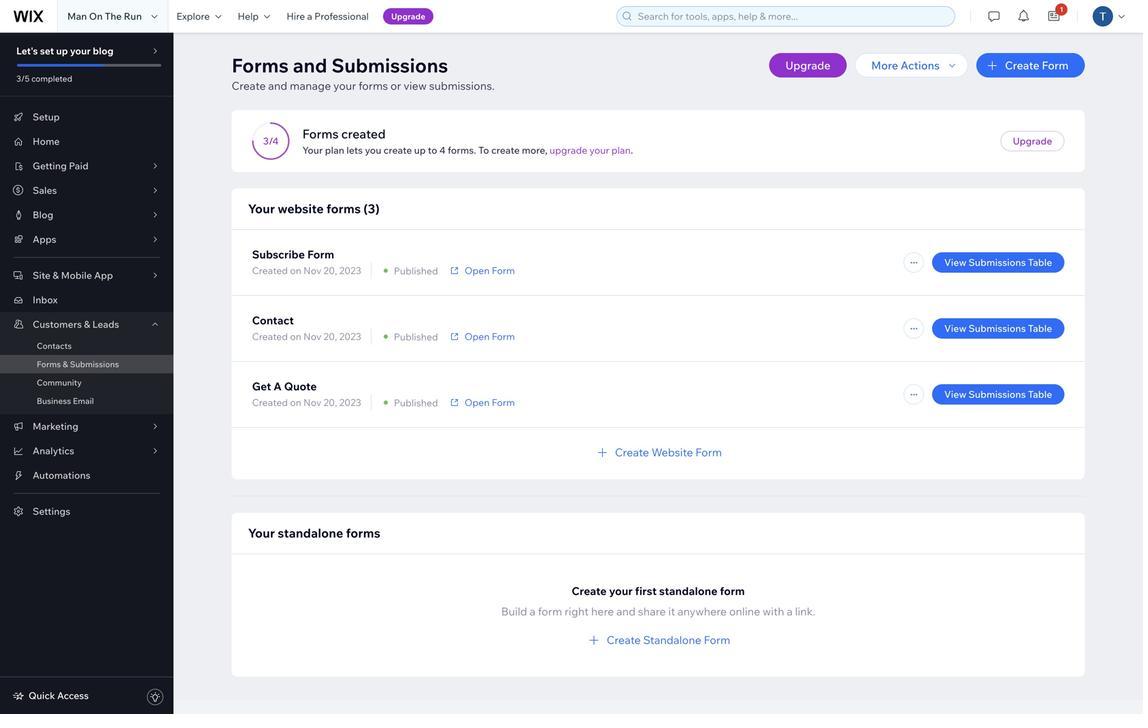 Task type: describe. For each thing, give the bounding box(es) containing it.
run
[[124, 10, 142, 22]]

create for create form
[[1006, 59, 1040, 72]]

view submissions table button for form
[[933, 253, 1065, 273]]

form inside create form button
[[1043, 59, 1069, 72]]

sales
[[33, 185, 57, 196]]

forms for your website forms (3)
[[327, 201, 361, 217]]

your for website
[[248, 201, 275, 217]]

2 plan from the left
[[612, 144, 631, 156]]

or
[[391, 79, 401, 93]]

2 open form from the top
[[465, 331, 515, 343]]

your inside forms created your plan lets you create up to 4 forms. to create more, upgrade your plan .
[[303, 144, 323, 156]]

up inside forms created your plan lets you create up to 4 forms. to create more, upgrade your plan .
[[414, 144, 426, 156]]

0 vertical spatial form
[[720, 585, 745, 599]]

inbox link
[[0, 288, 174, 313]]

upgrade
[[550, 144, 588, 156]]

contacts
[[37, 341, 72, 351]]

business email link
[[0, 392, 174, 411]]

published for a
[[394, 397, 438, 409]]

forms & submissions link
[[0, 355, 174, 374]]

0 horizontal spatial a
[[307, 10, 313, 22]]

business
[[37, 396, 71, 406]]

nov for contact
[[304, 331, 322, 343]]

anywhere
[[678, 605, 727, 619]]

home link
[[0, 129, 174, 154]]

submissions for get a quote
[[969, 389, 1027, 401]]

leads
[[92, 319, 119, 331]]

1
[[1061, 5, 1064, 14]]

professional
[[315, 10, 369, 22]]

quick access button
[[12, 690, 89, 703]]

created
[[342, 126, 386, 142]]

email
[[73, 396, 94, 406]]

1 vertical spatial upgrade
[[786, 59, 831, 72]]

created on nov 20, 2023 for get a quote
[[252, 397, 361, 409]]

business email
[[37, 396, 94, 406]]

create website form button
[[595, 445, 722, 461]]

lets
[[347, 144, 363, 156]]

with
[[763, 605, 785, 619]]

0 horizontal spatial form
[[538, 605, 563, 619]]

created on nov 20, 2023 for subscribe form
[[252, 265, 361, 277]]

marketing
[[33, 421, 78, 433]]

blog
[[93, 45, 114, 57]]

2 table from the top
[[1029, 323, 1053, 335]]

more
[[872, 59, 899, 72]]

customers & leads button
[[0, 313, 174, 337]]

create your first standalone form build a form right here and share it anywhere online with a link.
[[502, 585, 816, 619]]

& for customers
[[84, 319, 90, 331]]

3/5 completed
[[16, 74, 72, 84]]

settings link
[[0, 500, 174, 524]]

website
[[278, 201, 324, 217]]

on for contact
[[290, 331, 302, 343]]

submissions.
[[429, 79, 495, 93]]

create standalone form
[[607, 634, 731, 648]]

2 open from the top
[[465, 331, 490, 343]]

Search for tools, apps, help & more... field
[[634, 7, 951, 26]]

forms & submissions
[[37, 360, 119, 370]]

analytics button
[[0, 439, 174, 464]]

automations
[[33, 470, 91, 482]]

& for site
[[53, 270, 59, 282]]

more actions
[[872, 59, 940, 72]]

your website forms (3)
[[248, 201, 380, 217]]

it
[[669, 605, 676, 619]]

to
[[479, 144, 490, 156]]

community
[[37, 378, 82, 388]]

forms.
[[448, 144, 477, 156]]

analytics
[[33, 445, 74, 457]]

your standalone forms
[[248, 526, 381, 541]]

completed
[[31, 74, 72, 84]]

subscribe
[[252, 248, 305, 261]]

more,
[[522, 144, 548, 156]]

subscribe form
[[252, 248, 334, 261]]

on
[[89, 10, 103, 22]]

getting paid button
[[0, 154, 174, 178]]

hire a professional
[[287, 10, 369, 22]]

2 create from the left
[[492, 144, 520, 156]]

on for get a quote
[[290, 397, 302, 409]]

actions
[[901, 59, 940, 72]]

your inside the create your first standalone form build a form right here and share it anywhere online with a link.
[[610, 585, 633, 599]]

0 horizontal spatial standalone
[[278, 526, 344, 541]]

view for form
[[945, 257, 967, 269]]

20, for contact
[[324, 331, 337, 343]]

1 button
[[1040, 0, 1070, 33]]

site & mobile app button
[[0, 264, 174, 288]]

open form for form
[[465, 265, 515, 277]]

customers & leads
[[33, 319, 119, 331]]

open form button for a
[[449, 397, 515, 409]]

online
[[730, 605, 761, 619]]

help button
[[230, 0, 279, 33]]

your inside forms created your plan lets you create up to 4 forms. to create more, upgrade your plan .
[[590, 144, 610, 156]]

hire a professional link
[[279, 0, 377, 33]]

3/4
[[263, 135, 279, 147]]

a
[[274, 380, 282, 394]]

0 horizontal spatial upgrade button
[[383, 8, 434, 25]]

to
[[428, 144, 438, 156]]

1 horizontal spatial and
[[293, 53, 327, 77]]

submissions for subscribe form
[[969, 257, 1027, 269]]

app
[[94, 270, 113, 282]]

setup
[[33, 111, 60, 123]]

you
[[365, 144, 382, 156]]

create for create standalone form
[[607, 634, 641, 648]]

table for form
[[1029, 257, 1053, 269]]

quick
[[29, 690, 55, 702]]

manage
[[290, 79, 331, 93]]

3/5
[[16, 74, 30, 84]]

up inside 'sidebar' element
[[56, 45, 68, 57]]

create form
[[1006, 59, 1069, 72]]

more actions button
[[856, 53, 969, 78]]

create website form
[[615, 446, 722, 460]]

2 view submissions table from the top
[[945, 323, 1053, 335]]

site
[[33, 270, 51, 282]]

2 view submissions table button from the top
[[933, 319, 1065, 339]]

2 horizontal spatial a
[[787, 605, 793, 619]]

submissions for contact
[[969, 323, 1027, 335]]



Task type: locate. For each thing, give the bounding box(es) containing it.
open form for a
[[465, 397, 515, 409]]

create right 'to' at the top left of the page
[[492, 144, 520, 156]]

2 vertical spatial upgrade
[[1014, 135, 1053, 147]]

your right 'manage'
[[334, 79, 356, 93]]

1 created from the top
[[252, 265, 288, 277]]

here
[[592, 605, 614, 619]]

1 vertical spatial published
[[394, 331, 438, 343]]

2 horizontal spatial &
[[84, 319, 90, 331]]

3 20, from the top
[[324, 397, 337, 409]]

2 vertical spatial view
[[945, 389, 967, 401]]

paid
[[69, 160, 89, 172]]

submissions inside 'sidebar' element
[[70, 360, 119, 370]]

1 open form from the top
[[465, 265, 515, 277]]

2 vertical spatial table
[[1029, 389, 1053, 401]]

2 horizontal spatial upgrade
[[1014, 135, 1053, 147]]

on down subscribe form
[[290, 265, 302, 277]]

0 horizontal spatial forms
[[37, 360, 61, 370]]

man on the run
[[67, 10, 142, 22]]

2 open form button from the top
[[449, 331, 515, 343]]

view submissions table
[[945, 257, 1053, 269], [945, 323, 1053, 335], [945, 389, 1053, 401]]

hire
[[287, 10, 305, 22]]

2 vertical spatial your
[[248, 526, 275, 541]]

1 horizontal spatial a
[[530, 605, 536, 619]]

view
[[404, 79, 427, 93]]

view for a
[[945, 389, 967, 401]]

inbox
[[33, 294, 58, 306]]

1 vertical spatial view
[[945, 323, 967, 335]]

0 horizontal spatial upgrade
[[392, 11, 426, 21]]

20, for get a quote
[[324, 397, 337, 409]]

2 vertical spatial view submissions table button
[[933, 385, 1065, 405]]

view submissions table for a
[[945, 389, 1053, 401]]

2023 for subscribe form
[[339, 265, 361, 277]]

.
[[631, 144, 634, 156]]

up right set
[[56, 45, 68, 57]]

your left blog
[[70, 45, 91, 57]]

let's
[[16, 45, 38, 57]]

nov up quote
[[304, 331, 322, 343]]

marketing button
[[0, 415, 174, 439]]

on down quote
[[290, 397, 302, 409]]

0 vertical spatial created on nov 20, 2023
[[252, 265, 361, 277]]

2 created from the top
[[252, 331, 288, 343]]

2 20, from the top
[[324, 331, 337, 343]]

& inside "dropdown button"
[[84, 319, 90, 331]]

1 horizontal spatial plan
[[612, 144, 631, 156]]

2 vertical spatial on
[[290, 397, 302, 409]]

up left to
[[414, 144, 426, 156]]

created down 'subscribe'
[[252, 265, 288, 277]]

community link
[[0, 374, 174, 392]]

1 vertical spatial &
[[84, 319, 90, 331]]

3 nov from the top
[[304, 397, 322, 409]]

0 vertical spatial published
[[394, 265, 438, 277]]

get
[[252, 380, 271, 394]]

1 vertical spatial view submissions table button
[[933, 319, 1065, 339]]

0 vertical spatial upgrade
[[392, 11, 426, 21]]

quote
[[284, 380, 317, 394]]

setup link
[[0, 105, 174, 129]]

a right 'hire'
[[307, 10, 313, 22]]

2 vertical spatial and
[[617, 605, 636, 619]]

forms for your standalone forms
[[346, 526, 381, 541]]

2023
[[339, 265, 361, 277], [339, 331, 361, 343], [339, 397, 361, 409]]

0 vertical spatial and
[[293, 53, 327, 77]]

your left first
[[610, 585, 633, 599]]

create down here
[[607, 634, 641, 648]]

& for forms
[[63, 360, 68, 370]]

forms and submissions create and manage your forms or view submissions.
[[232, 53, 495, 93]]

3 view from the top
[[945, 389, 967, 401]]

create inside the create your first standalone form build a form right here and share it anywhere online with a link.
[[572, 585, 607, 599]]

1 horizontal spatial forms
[[232, 53, 289, 77]]

created on nov 20, 2023 down contact
[[252, 331, 361, 343]]

1 vertical spatial standalone
[[660, 585, 718, 599]]

2023 for get a quote
[[339, 397, 361, 409]]

forms left the created
[[303, 126, 339, 142]]

on down contact
[[290, 331, 302, 343]]

standalone inside the create your first standalone form build a form right here and share it anywhere online with a link.
[[660, 585, 718, 599]]

1 vertical spatial form
[[538, 605, 563, 619]]

create left the website on the bottom of page
[[615, 446, 650, 460]]

1 vertical spatial open form
[[465, 331, 515, 343]]

and right here
[[617, 605, 636, 619]]

create right you
[[384, 144, 412, 156]]

1 vertical spatial up
[[414, 144, 426, 156]]

create form button
[[977, 53, 1086, 78]]

0 vertical spatial your
[[303, 144, 323, 156]]

and inside the create your first standalone form build a form right here and share it anywhere online with a link.
[[617, 605, 636, 619]]

create down 1 button
[[1006, 59, 1040, 72]]

set
[[40, 45, 54, 57]]

0 vertical spatial view
[[945, 257, 967, 269]]

1 2023 from the top
[[339, 265, 361, 277]]

contact
[[252, 314, 294, 328]]

1 vertical spatial on
[[290, 331, 302, 343]]

your for standalone
[[248, 526, 275, 541]]

3 open form button from the top
[[449, 397, 515, 409]]

3 on from the top
[[290, 397, 302, 409]]

forms
[[232, 53, 289, 77], [303, 126, 339, 142], [37, 360, 61, 370]]

upgrade button
[[383, 8, 434, 25], [770, 53, 847, 78], [1001, 131, 1065, 151]]

3 view submissions table button from the top
[[933, 385, 1065, 405]]

1 horizontal spatial upgrade
[[786, 59, 831, 72]]

and
[[293, 53, 327, 77], [268, 79, 288, 93], [617, 605, 636, 619]]

0 vertical spatial standalone
[[278, 526, 344, 541]]

create inside 'forms and submissions create and manage your forms or view submissions.'
[[232, 79, 266, 93]]

on
[[290, 265, 302, 277], [290, 331, 302, 343], [290, 397, 302, 409]]

created down contact
[[252, 331, 288, 343]]

0 vertical spatial forms
[[232, 53, 289, 77]]

2 nov from the top
[[304, 331, 322, 343]]

access
[[57, 690, 89, 702]]

forms down help button
[[232, 53, 289, 77]]

1 horizontal spatial standalone
[[660, 585, 718, 599]]

forms inside 'forms and submissions create and manage your forms or view submissions.'
[[232, 53, 289, 77]]

share
[[639, 605, 666, 619]]

your
[[70, 45, 91, 57], [334, 79, 356, 93], [590, 144, 610, 156], [610, 585, 633, 599]]

3 open form from the top
[[465, 397, 515, 409]]

2 vertical spatial open
[[465, 397, 490, 409]]

create up 3/4
[[232, 79, 266, 93]]

0 vertical spatial table
[[1029, 257, 1053, 269]]

nov down subscribe form
[[304, 265, 322, 277]]

home
[[33, 135, 60, 147]]

2 vertical spatial forms
[[346, 526, 381, 541]]

2 on from the top
[[290, 331, 302, 343]]

3 created from the top
[[252, 397, 288, 409]]

2 2023 from the top
[[339, 331, 361, 343]]

forms inside 'forms and submissions create and manage your forms or view submissions.'
[[359, 79, 388, 93]]

1 vertical spatial forms
[[327, 201, 361, 217]]

created for get a quote
[[252, 397, 288, 409]]

1 vertical spatial and
[[268, 79, 288, 93]]

2 vertical spatial open form
[[465, 397, 515, 409]]

forms for forms created
[[303, 126, 339, 142]]

1 view from the top
[[945, 257, 967, 269]]

1 vertical spatial created on nov 20, 2023
[[252, 331, 361, 343]]

form up online
[[720, 585, 745, 599]]

0 vertical spatial open form button
[[449, 265, 515, 277]]

up
[[56, 45, 68, 57], [414, 144, 426, 156]]

created on nov 20, 2023 for contact
[[252, 331, 361, 343]]

blog
[[33, 209, 53, 221]]

0 vertical spatial upgrade button
[[383, 8, 434, 25]]

forms inside 'sidebar' element
[[37, 360, 61, 370]]

explore
[[177, 10, 210, 22]]

getting paid
[[33, 160, 89, 172]]

published for form
[[394, 265, 438, 277]]

nov down quote
[[304, 397, 322, 409]]

1 vertical spatial forms
[[303, 126, 339, 142]]

0 horizontal spatial plan
[[325, 144, 345, 156]]

0 vertical spatial view submissions table button
[[933, 253, 1065, 273]]

2023 for contact
[[339, 331, 361, 343]]

open form button for form
[[449, 265, 515, 277]]

created on nov 20, 2023 down subscribe form
[[252, 265, 361, 277]]

2 vertical spatial open form button
[[449, 397, 515, 409]]

0 horizontal spatial up
[[56, 45, 68, 57]]

2 view from the top
[[945, 323, 967, 335]]

open for a
[[465, 397, 490, 409]]

created for contact
[[252, 331, 288, 343]]

the
[[105, 10, 122, 22]]

1 horizontal spatial &
[[63, 360, 68, 370]]

0 vertical spatial open
[[465, 265, 490, 277]]

1 published from the top
[[394, 265, 438, 277]]

site & mobile app
[[33, 270, 113, 282]]

your right upgrade
[[590, 144, 610, 156]]

form left right in the bottom of the page
[[538, 605, 563, 619]]

1 vertical spatial your
[[248, 201, 275, 217]]

form
[[1043, 59, 1069, 72], [308, 248, 334, 261], [492, 265, 515, 277], [492, 331, 515, 343], [492, 397, 515, 409], [696, 446, 722, 460], [704, 634, 731, 648]]

forms created your plan lets you create up to 4 forms. to create more, upgrade your plan .
[[303, 126, 634, 156]]

3 table from the top
[[1029, 389, 1053, 401]]

2 vertical spatial created on nov 20, 2023
[[252, 397, 361, 409]]

1 create from the left
[[384, 144, 412, 156]]

standalone
[[278, 526, 344, 541], [660, 585, 718, 599]]

1 horizontal spatial form
[[720, 585, 745, 599]]

1 nov from the top
[[304, 265, 322, 277]]

1 table from the top
[[1029, 257, 1053, 269]]

0 vertical spatial 20,
[[324, 265, 337, 277]]

2 vertical spatial 20,
[[324, 397, 337, 409]]

and up 'manage'
[[293, 53, 327, 77]]

0 vertical spatial nov
[[304, 265, 322, 277]]

3 view submissions table from the top
[[945, 389, 1053, 401]]

1 open from the top
[[465, 265, 490, 277]]

& left 'leads'
[[84, 319, 90, 331]]

0 vertical spatial up
[[56, 45, 68, 57]]

plan
[[325, 144, 345, 156], [612, 144, 631, 156]]

2 horizontal spatial and
[[617, 605, 636, 619]]

your inside 'sidebar' element
[[70, 45, 91, 57]]

1 vertical spatial table
[[1029, 323, 1053, 335]]

0 vertical spatial open form
[[465, 265, 515, 277]]

apps
[[33, 234, 56, 245]]

0 vertical spatial forms
[[359, 79, 388, 93]]

first
[[636, 585, 657, 599]]

your inside 'forms and submissions create and manage your forms or view submissions.'
[[334, 79, 356, 93]]

created for subscribe form
[[252, 265, 288, 277]]

3 published from the top
[[394, 397, 438, 409]]

plan right upgrade
[[612, 144, 631, 156]]

0 vertical spatial 2023
[[339, 265, 361, 277]]

2 vertical spatial published
[[394, 397, 438, 409]]

create up right in the bottom of the page
[[572, 585, 607, 599]]

right
[[565, 605, 589, 619]]

3 created on nov 20, 2023 from the top
[[252, 397, 361, 409]]

link.
[[796, 605, 816, 619]]

2 created on nov 20, 2023 from the top
[[252, 331, 361, 343]]

build
[[502, 605, 528, 619]]

customers
[[33, 319, 82, 331]]

create for create website form
[[615, 446, 650, 460]]

a left link.
[[787, 605, 793, 619]]

0 horizontal spatial and
[[268, 79, 288, 93]]

2 vertical spatial 2023
[[339, 397, 361, 409]]

2 vertical spatial view submissions table
[[945, 389, 1053, 401]]

created on nov 20, 2023 down quote
[[252, 397, 361, 409]]

1 vertical spatial upgrade button
[[770, 53, 847, 78]]

settings
[[33, 506, 70, 518]]

0 vertical spatial view submissions table
[[945, 257, 1053, 269]]

blog button
[[0, 203, 174, 227]]

2 vertical spatial nov
[[304, 397, 322, 409]]

sidebar element
[[0, 33, 174, 715]]

submissions inside 'forms and submissions create and manage your forms or view submissions.'
[[332, 53, 448, 77]]

form inside the 'create website form' button
[[696, 446, 722, 460]]

& inside dropdown button
[[53, 270, 59, 282]]

view submissions table for form
[[945, 257, 1053, 269]]

2 horizontal spatial forms
[[303, 126, 339, 142]]

1 vertical spatial open form button
[[449, 331, 515, 343]]

1 horizontal spatial up
[[414, 144, 426, 156]]

3 open from the top
[[465, 397, 490, 409]]

view
[[945, 257, 967, 269], [945, 323, 967, 335], [945, 389, 967, 401]]

2 vertical spatial created
[[252, 397, 288, 409]]

man
[[67, 10, 87, 22]]

2 vertical spatial upgrade button
[[1001, 131, 1065, 151]]

1 view submissions table button from the top
[[933, 253, 1065, 273]]

let's set up your blog
[[16, 45, 114, 57]]

2 vertical spatial forms
[[37, 360, 61, 370]]

create
[[384, 144, 412, 156], [492, 144, 520, 156]]

1 on from the top
[[290, 265, 302, 277]]

1 vertical spatial open
[[465, 331, 490, 343]]

1 vertical spatial view submissions table
[[945, 323, 1053, 335]]

nov
[[304, 265, 322, 277], [304, 331, 322, 343], [304, 397, 322, 409]]

1 open form button from the top
[[449, 265, 515, 277]]

1 20, from the top
[[324, 265, 337, 277]]

0 horizontal spatial create
[[384, 144, 412, 156]]

1 view submissions table from the top
[[945, 257, 1053, 269]]

and left 'manage'
[[268, 79, 288, 93]]

form inside create standalone form button
[[704, 634, 731, 648]]

contacts link
[[0, 337, 174, 355]]

1 created on nov 20, 2023 from the top
[[252, 265, 361, 277]]

0 vertical spatial created
[[252, 265, 288, 277]]

open for form
[[465, 265, 490, 277]]

on for subscribe form
[[290, 265, 302, 277]]

3 2023 from the top
[[339, 397, 361, 409]]

1 vertical spatial 20,
[[324, 331, 337, 343]]

created
[[252, 265, 288, 277], [252, 331, 288, 343], [252, 397, 288, 409]]

a
[[307, 10, 313, 22], [530, 605, 536, 619], [787, 605, 793, 619]]

1 vertical spatial 2023
[[339, 331, 361, 343]]

published
[[394, 265, 438, 277], [394, 331, 438, 343], [394, 397, 438, 409]]

0 vertical spatial &
[[53, 270, 59, 282]]

& up community at the bottom of the page
[[63, 360, 68, 370]]

2 horizontal spatial upgrade button
[[1001, 131, 1065, 151]]

1 horizontal spatial create
[[492, 144, 520, 156]]

1 vertical spatial created
[[252, 331, 288, 343]]

a right the build at the left bottom of page
[[530, 605, 536, 619]]

created down a
[[252, 397, 288, 409]]

table for a
[[1029, 389, 1053, 401]]

1 horizontal spatial upgrade button
[[770, 53, 847, 78]]

forms inside forms created your plan lets you create up to 4 forms. to create more, upgrade your plan .
[[303, 126, 339, 142]]

0 vertical spatial on
[[290, 265, 302, 277]]

website
[[652, 446, 694, 460]]

standalone
[[644, 634, 702, 648]]

0 horizontal spatial &
[[53, 270, 59, 282]]

forms for forms and submissions
[[232, 53, 289, 77]]

plan left lets
[[325, 144, 345, 156]]

mobile
[[61, 270, 92, 282]]

nov for get a quote
[[304, 397, 322, 409]]

create standalone form button
[[587, 633, 731, 649]]

upgrade your plan link
[[550, 144, 631, 157]]

20, for subscribe form
[[324, 265, 337, 277]]

1 vertical spatial nov
[[304, 331, 322, 343]]

open
[[465, 265, 490, 277], [465, 331, 490, 343], [465, 397, 490, 409]]

nov for subscribe form
[[304, 265, 322, 277]]

& right site
[[53, 270, 59, 282]]

2 published from the top
[[394, 331, 438, 343]]

forms down contacts
[[37, 360, 61, 370]]

1 plan from the left
[[325, 144, 345, 156]]

create
[[1006, 59, 1040, 72], [232, 79, 266, 93], [615, 446, 650, 460], [572, 585, 607, 599], [607, 634, 641, 648]]

open form button
[[449, 265, 515, 277], [449, 331, 515, 343], [449, 397, 515, 409]]

view submissions table button for a
[[933, 385, 1065, 405]]

2 vertical spatial &
[[63, 360, 68, 370]]



Task type: vqa. For each thing, say whether or not it's contained in the screenshot.
Collect Leads link
no



